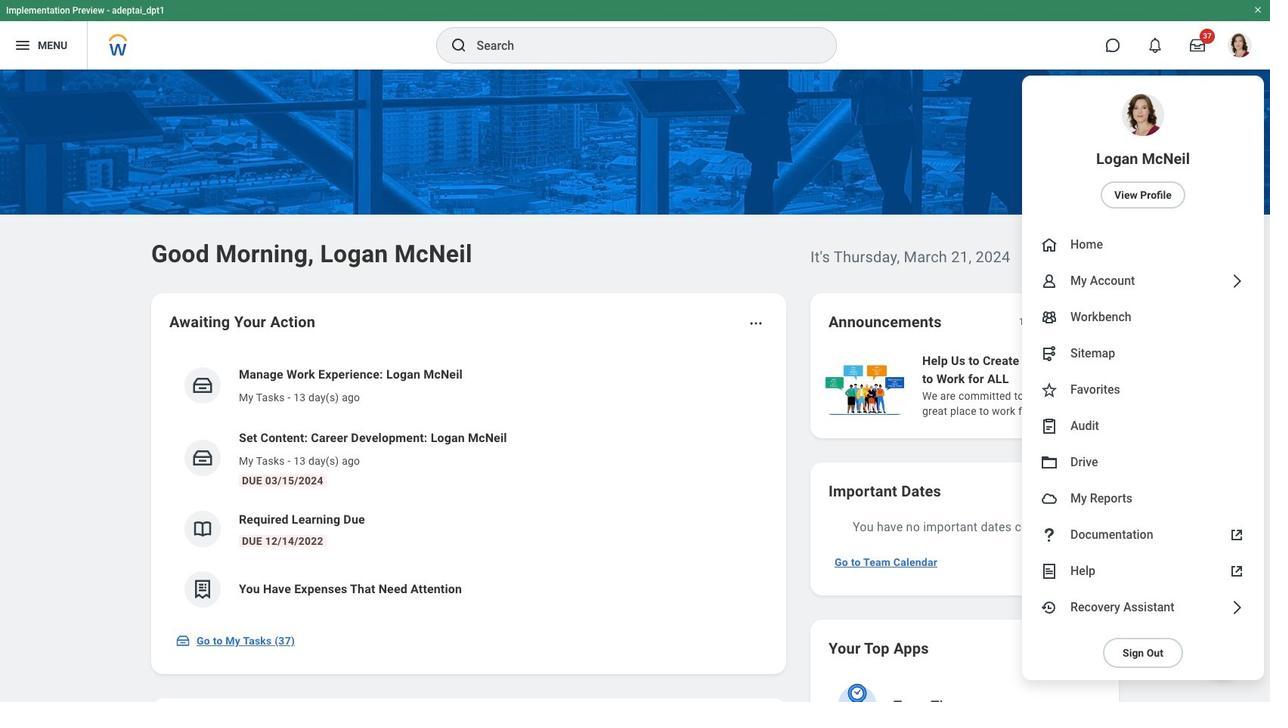 Task type: vqa. For each thing, say whether or not it's contained in the screenshot.
Menu Item
yes



Task type: locate. For each thing, give the bounding box(es) containing it.
home image
[[1041, 236, 1059, 254]]

4 menu item from the top
[[1023, 300, 1265, 336]]

1 menu item from the top
[[1023, 76, 1265, 227]]

1 vertical spatial inbox image
[[175, 634, 191, 649]]

inbox large image
[[1190, 38, 1206, 53]]

notifications large image
[[1148, 38, 1163, 53]]

menu item
[[1023, 76, 1265, 227], [1023, 227, 1265, 263], [1023, 263, 1265, 300], [1023, 300, 1265, 336], [1023, 336, 1265, 372], [1023, 372, 1265, 408], [1023, 408, 1265, 445], [1023, 445, 1265, 481], [1023, 481, 1265, 517], [1023, 517, 1265, 554], [1023, 554, 1265, 590]]

justify image
[[14, 36, 32, 54]]

banner
[[0, 0, 1271, 681]]

dashboard expenses image
[[191, 579, 214, 601]]

main content
[[0, 70, 1271, 703]]

10 menu item from the top
[[1023, 517, 1265, 554]]

list
[[823, 351, 1271, 421], [169, 354, 768, 620]]

avatar image
[[1041, 490, 1059, 508]]

2 menu item from the top
[[1023, 227, 1265, 263]]

inbox image
[[191, 447, 214, 470], [175, 634, 191, 649]]

0 horizontal spatial inbox image
[[175, 634, 191, 649]]

close environment banner image
[[1254, 5, 1263, 14]]

5 menu item from the top
[[1023, 336, 1265, 372]]

chevron right small image
[[1082, 315, 1097, 330]]

1 horizontal spatial inbox image
[[191, 447, 214, 470]]

star image
[[1041, 381, 1059, 399]]

user image
[[1041, 272, 1059, 290]]

x image
[[1237, 536, 1249, 548]]

contact card matrix manager image
[[1041, 309, 1059, 327]]

menu
[[1023, 76, 1265, 681]]

ext link image
[[1228, 526, 1246, 545]]

paste image
[[1041, 417, 1059, 436]]

status
[[1019, 316, 1044, 328]]

1 horizontal spatial list
[[823, 351, 1271, 421]]



Task type: describe. For each thing, give the bounding box(es) containing it.
7 menu item from the top
[[1023, 408, 1265, 445]]

document image
[[1041, 563, 1059, 581]]

endpoints image
[[1041, 345, 1059, 363]]

folder open image
[[1041, 454, 1059, 472]]

8 menu item from the top
[[1023, 445, 1265, 481]]

3 menu item from the top
[[1023, 263, 1265, 300]]

book open image
[[191, 518, 214, 541]]

9 menu item from the top
[[1023, 481, 1265, 517]]

logan mcneil image
[[1228, 33, 1252, 57]]

search image
[[450, 36, 468, 54]]

6 menu item from the top
[[1023, 372, 1265, 408]]

ext link image
[[1228, 563, 1246, 581]]

Search Workday  search field
[[477, 29, 805, 62]]

chevron right image
[[1228, 272, 1246, 290]]

inbox image
[[191, 374, 214, 397]]

chevron left small image
[[1054, 315, 1069, 330]]

11 menu item from the top
[[1023, 554, 1265, 590]]

0 vertical spatial inbox image
[[191, 447, 214, 470]]

0 horizontal spatial list
[[169, 354, 768, 620]]

related actions image
[[749, 316, 764, 331]]

question image
[[1041, 526, 1059, 545]]



